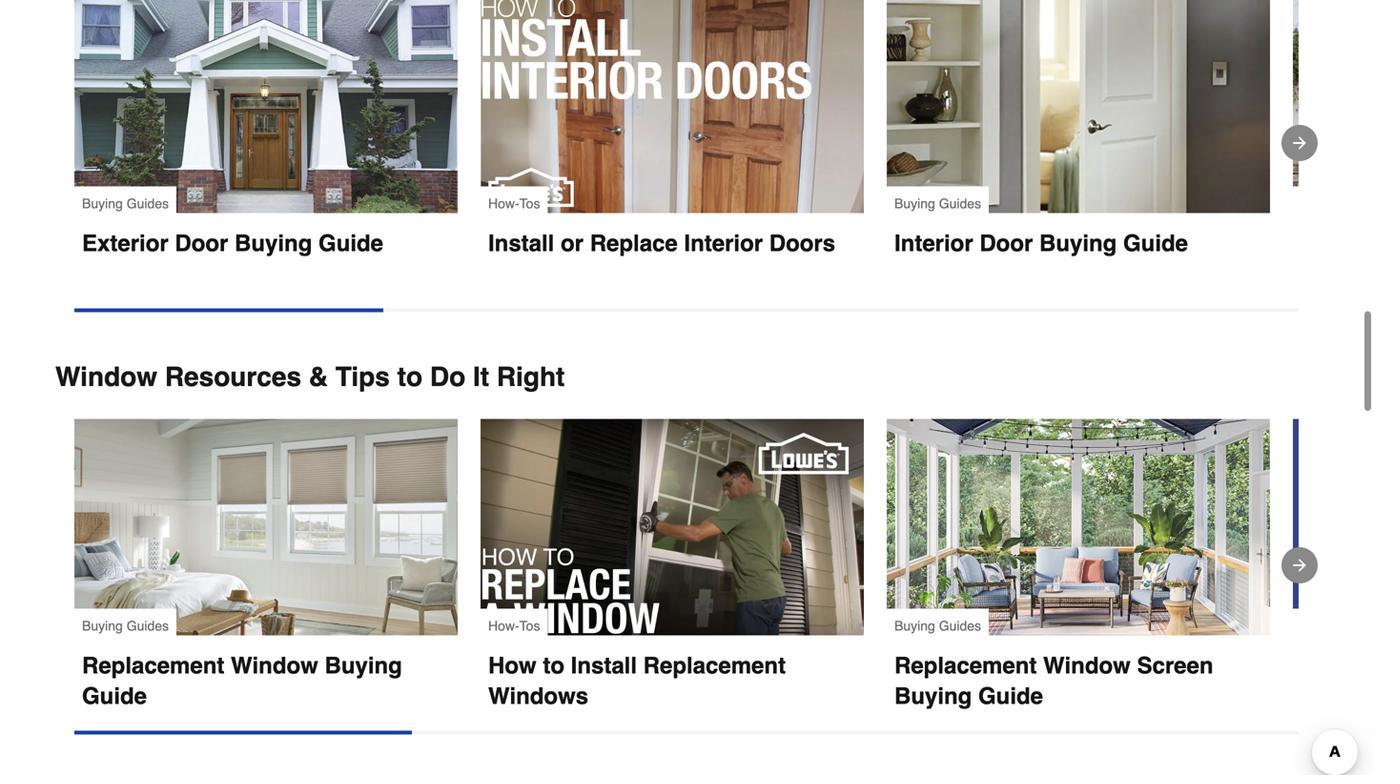 Task type: vqa. For each thing, say whether or not it's contained in the screenshot.
rightmost Interior
yes



Task type: describe. For each thing, give the bounding box(es) containing it.
window resources & tips to do it right
[[55, 362, 565, 392]]

right
[[497, 362, 565, 392]]

how-tos for install
[[488, 196, 540, 211]]

how
[[488, 653, 537, 679]]

tips
[[335, 362, 390, 392]]

a video showing how to replace existing interior doors. image
[[481, 0, 864, 213]]

exterior
[[82, 230, 169, 256]]

install inside how to install replacement windows
[[571, 653, 637, 679]]

screen
[[1137, 653, 1213, 679]]

exterior wood door flanked by pillars. image
[[74, 0, 458, 213]]

replacement for buying
[[894, 653, 1037, 679]]

guides for replacement window screen buying guide
[[939, 618, 981, 634]]

buying inside replacement window screen buying guide
[[894, 683, 972, 709]]

guide for replacement window buying guide
[[82, 683, 147, 709]]

window for replacement window buying guide
[[231, 653, 318, 679]]

interior door buying guide
[[894, 230, 1188, 256]]

to inside how to install replacement windows
[[543, 653, 565, 679]]

buying guides for exterior door buying guide
[[82, 196, 169, 211]]

buying guides for replacement window buying guide
[[82, 618, 169, 634]]

2 interior from the left
[[894, 230, 973, 256]]

0 vertical spatial to
[[397, 362, 423, 392]]

guides for interior door buying guide
[[939, 196, 981, 211]]

guide for exterior door buying guide
[[319, 230, 383, 256]]

scrollbar for door
[[74, 308, 383, 312]]

how- for install
[[488, 196, 519, 211]]

door for interior
[[980, 230, 1033, 256]]

guides for replacement window buying guide
[[127, 618, 169, 634]]

arrow right image
[[1290, 556, 1309, 575]]

a large screened-in porch with string lights, a striped rug and patio furniture with blue cushions. image
[[887, 419, 1270, 635]]

arrow right image
[[1290, 133, 1309, 152]]

replace
[[590, 230, 678, 256]]

replacement inside how to install replacement windows
[[643, 653, 786, 679]]

it
[[473, 362, 489, 392]]

0 horizontal spatial install
[[488, 230, 554, 256]]

doors
[[769, 230, 835, 256]]

tos for how
[[519, 618, 540, 634]]

window for replacement window screen buying guide
[[1043, 653, 1131, 679]]



Task type: locate. For each thing, give the bounding box(es) containing it.
guide inside replacement window screen buying guide
[[978, 683, 1043, 709]]

0 horizontal spatial replacement
[[82, 653, 224, 679]]

replacement inside replacement window screen buying guide
[[894, 653, 1037, 679]]

2 scrollbar from the top
[[74, 731, 412, 735]]

how-tos
[[488, 196, 540, 211], [488, 618, 540, 634]]

2 tos from the top
[[519, 618, 540, 634]]

0 vertical spatial tos
[[519, 196, 540, 211]]

window inside replacement window screen buying guide
[[1043, 653, 1131, 679]]

buying inside "replacement window buying guide"
[[325, 653, 402, 679]]

how- for how
[[488, 618, 519, 634]]

door for exterior
[[175, 230, 228, 256]]

scrollbar
[[74, 308, 383, 312], [74, 731, 412, 735]]

3 replacement from the left
[[894, 653, 1037, 679]]

1 horizontal spatial window
[[231, 653, 318, 679]]

to left do
[[397, 362, 423, 392]]

install or replace interior doors
[[488, 230, 835, 256]]

windows
[[488, 683, 588, 709]]

to
[[397, 362, 423, 392], [543, 653, 565, 679]]

tos
[[519, 196, 540, 211], [519, 618, 540, 634]]

1 vertical spatial how-
[[488, 618, 519, 634]]

0 vertical spatial how-
[[488, 196, 519, 211]]

0 vertical spatial how-tos
[[488, 196, 540, 211]]

1 vertical spatial tos
[[519, 618, 540, 634]]

&
[[309, 362, 328, 392]]

0 horizontal spatial interior
[[684, 230, 763, 256]]

replacement inside "replacement window buying guide"
[[82, 653, 224, 679]]

exterior door buying guide
[[82, 230, 383, 256]]

2 replacement from the left
[[643, 653, 786, 679]]

resources
[[165, 362, 301, 392]]

guide inside "replacement window buying guide"
[[82, 683, 147, 709]]

guides for exterior door buying guide
[[127, 196, 169, 211]]

how to install replacement windows
[[488, 653, 792, 709]]

scrollbar for window
[[74, 731, 412, 735]]

to up windows
[[543, 653, 565, 679]]

a living room with an open white interior door. image
[[887, 0, 1270, 213]]

1 how- from the top
[[488, 196, 519, 211]]

a brown larson fullview door on a porch with brown siding. image
[[1293, 0, 1373, 213]]

1 horizontal spatial to
[[543, 653, 565, 679]]

2 door from the left
[[980, 230, 1033, 256]]

1 vertical spatial scrollbar
[[74, 731, 412, 735]]

1 tos from the top
[[519, 196, 540, 211]]

do
[[430, 362, 466, 392]]

0 vertical spatial scrollbar
[[74, 308, 383, 312]]

scrollbar up resources
[[74, 308, 383, 312]]

how-
[[488, 196, 519, 211], [488, 618, 519, 634]]

door
[[175, 230, 228, 256], [980, 230, 1033, 256]]

buying
[[82, 196, 123, 211], [894, 196, 935, 211], [235, 230, 312, 256], [1039, 230, 1117, 256], [82, 618, 123, 634], [894, 618, 935, 634], [325, 653, 402, 679], [894, 683, 972, 709]]

replacement for guide
[[82, 653, 224, 679]]

1 vertical spatial to
[[543, 653, 565, 679]]

1 scrollbar from the top
[[74, 308, 383, 312]]

a white bedroom with three windows, a chair, a wood bench and a bed with white comforter. image
[[74, 419, 458, 635]]

how-tos for how
[[488, 618, 540, 634]]

guide for interior door buying guide
[[1123, 230, 1188, 256]]

tos for install
[[519, 196, 540, 211]]

guide
[[319, 230, 383, 256], [1123, 230, 1188, 256], [82, 683, 147, 709], [978, 683, 1043, 709]]

2 how- from the top
[[488, 618, 519, 634]]

0 horizontal spatial window
[[55, 362, 157, 392]]

0 horizontal spatial to
[[397, 362, 423, 392]]

install up windows
[[571, 653, 637, 679]]

1 vertical spatial install
[[571, 653, 637, 679]]

1 horizontal spatial replacement
[[643, 653, 786, 679]]

buying guides
[[82, 196, 169, 211], [894, 196, 981, 211], [82, 618, 169, 634], [894, 618, 981, 634]]

window inside "replacement window buying guide"
[[231, 653, 318, 679]]

1 vertical spatial how-tos
[[488, 618, 540, 634]]

install left or
[[488, 230, 554, 256]]

1 replacement from the left
[[82, 653, 224, 679]]

guides
[[127, 196, 169, 211], [939, 196, 981, 211], [127, 618, 169, 634], [939, 618, 981, 634]]

buying guides for replacement window screen buying guide
[[894, 618, 981, 634]]

buying guides for interior door buying guide
[[894, 196, 981, 211]]

1 how-tos from the top
[[488, 196, 540, 211]]

2 horizontal spatial window
[[1043, 653, 1131, 679]]

1 interior from the left
[[684, 230, 763, 256]]

window
[[55, 362, 157, 392], [231, 653, 318, 679], [1043, 653, 1131, 679]]

2 horizontal spatial replacement
[[894, 653, 1037, 679]]

replacement
[[82, 653, 224, 679], [643, 653, 786, 679], [894, 653, 1037, 679]]

1 horizontal spatial door
[[980, 230, 1033, 256]]

replacement window screen buying guide
[[894, 653, 1220, 709]]

a video demonstrating how to measure for and install an insert or pocket replacement window. image
[[481, 419, 864, 635]]

1 door from the left
[[175, 230, 228, 256]]

install
[[488, 230, 554, 256], [571, 653, 637, 679]]

or
[[561, 230, 584, 256]]

0 vertical spatial install
[[488, 230, 554, 256]]

0 horizontal spatial door
[[175, 230, 228, 256]]

replacement window buying guide
[[82, 653, 409, 709]]

scrollbar down "replacement window buying guide"
[[74, 731, 412, 735]]

2 how-tos from the top
[[488, 618, 540, 634]]

a video demonstrating how to apply window film. image
[[1293, 419, 1373, 635]]

1 horizontal spatial interior
[[894, 230, 973, 256]]

1 horizontal spatial install
[[571, 653, 637, 679]]

interior
[[684, 230, 763, 256], [894, 230, 973, 256]]



